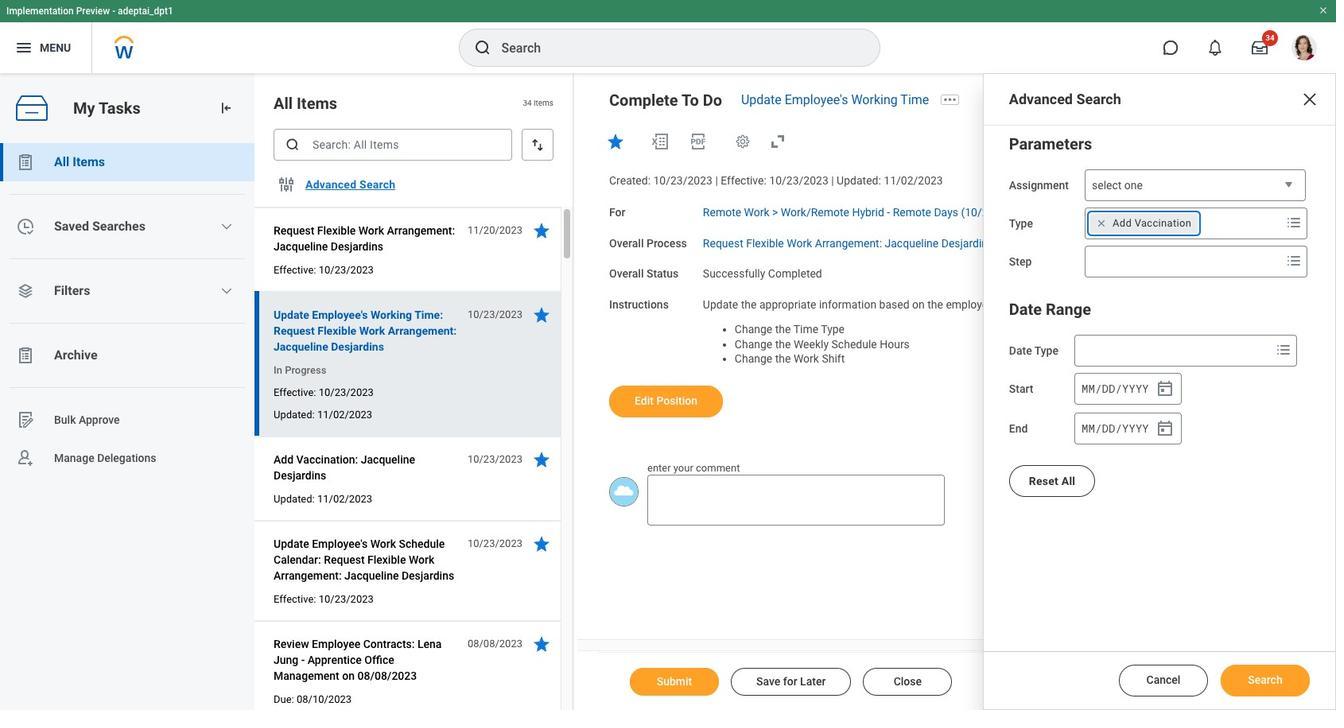 Task type: vqa. For each thing, say whether or not it's contained in the screenshot.
Cancel button
yes



Task type: locate. For each thing, give the bounding box(es) containing it.
clipboard image inside 'archive' button
[[16, 346, 35, 365]]

08/08/2023 right the lena
[[468, 638, 523, 650]]

items
[[534, 99, 554, 108]]

2 mm / dd / yyyy from the top
[[1082, 421, 1149, 436]]

hours
[[880, 338, 910, 350]]

time inside change the time type change the weekly schedule hours change the work shift
[[794, 323, 819, 336]]

search button
[[1221, 665, 1310, 697]]

yyyy left calendar icon
[[1123, 421, 1149, 436]]

2 | from the left
[[832, 174, 834, 187]]

jacqueline inside add vaccination: jacqueline desjardins
[[361, 453, 415, 466]]

1 vertical spatial time
[[794, 323, 819, 336]]

time
[[901, 92, 929, 107], [794, 323, 819, 336]]

1 vertical spatial advanced search
[[305, 178, 396, 191]]

work inside change the time type change the weekly schedule hours change the work shift
[[794, 353, 819, 365]]

archive
[[54, 348, 98, 363]]

add right x small icon
[[1113, 217, 1132, 229]]

1 vertical spatial updated: 11/02/2023
[[274, 493, 372, 505]]

dd
[[1102, 381, 1116, 396], [1102, 421, 1116, 436]]

1 horizontal spatial all items
[[274, 94, 337, 113]]

yyyy
[[1123, 381, 1149, 396], [1123, 421, 1149, 436]]

working for time:
[[371, 309, 412, 321]]

yyyy inside end group
[[1123, 421, 1149, 436]]

0 horizontal spatial advanced
[[305, 178, 357, 191]]

1 vertical spatial working
[[371, 309, 412, 321]]

select one button
[[1085, 169, 1306, 202]]

1 mm / dd / yyyy from the top
[[1082, 381, 1149, 396]]

mm / dd / yyyy down start group
[[1082, 421, 1149, 436]]

update employee's working time: request flexible work arrangement: jacqueline desjardins
[[274, 309, 457, 353]]

1 change from the top
[[735, 323, 773, 336]]

1 vertical spatial overall
[[609, 267, 644, 280]]

items down my
[[73, 154, 105, 169]]

1 vertical spatial effective: 10/23/2023
[[274, 387, 374, 399]]

apprentice
[[308, 654, 362, 667]]

review employee contracts: lena jung - apprentice office management on 08/08/2023 button
[[274, 635, 459, 686]]

update inside "update employee's work schedule calendar: request flexible work arrangement: jacqueline desjardins"
[[274, 538, 309, 551]]

2 overall from the top
[[609, 267, 644, 280]]

0 vertical spatial advanced
[[1009, 91, 1073, 107]]

calendar image
[[1156, 379, 1175, 399]]

employee's up progress
[[312, 309, 368, 321]]

-
[[112, 6, 115, 17], [887, 206, 890, 219], [1044, 298, 1047, 311], [301, 654, 305, 667]]

profile logan mcneil element
[[1282, 30, 1327, 65]]

advanced right configure "image"
[[305, 178, 357, 191]]

hybrid
[[852, 206, 885, 219]]

dd inside end group
[[1102, 421, 1116, 436]]

review employee contracts: lena jung - apprentice office management on 08/08/2023
[[274, 638, 442, 683]]

(10/23/2023)
[[961, 206, 1028, 219]]

update up fullscreen icon
[[741, 92, 782, 107]]

1 horizontal spatial |
[[832, 174, 834, 187]]

employee's inside "update employee's work schedule calendar: request flexible work arrangement: jacqueline desjardins"
[[312, 538, 368, 551]]

1 vertical spatial add
[[274, 453, 294, 466]]

request flexible work arrangement: jacqueline desjardins down advanced search button
[[274, 224, 455, 253]]

may
[[1071, 298, 1092, 311]]

work/remote
[[781, 206, 850, 219]]

update up in progress
[[274, 309, 309, 321]]

mm
[[1082, 381, 1095, 396], [1082, 421, 1095, 436]]

updated: down in progress
[[274, 409, 315, 421]]

parameters button
[[1009, 134, 1093, 154]]

arrangement: inside "update employee's work schedule calendar: request flexible work arrangement: jacqueline desjardins"
[[274, 570, 342, 582]]

star image
[[606, 132, 625, 151], [532, 221, 551, 240], [532, 305, 551, 325], [532, 450, 551, 469], [532, 535, 551, 554], [532, 635, 551, 654]]

1 vertical spatial employee's
[[312, 309, 368, 321]]

10/23/2023
[[654, 174, 713, 187], [770, 174, 829, 187], [319, 264, 374, 276], [468, 309, 523, 321], [319, 387, 374, 399], [468, 453, 523, 465], [468, 538, 523, 550], [319, 593, 374, 605]]

2 vertical spatial employee's
[[312, 538, 368, 551]]

yyyy for end
[[1123, 421, 1149, 436]]

remote left >
[[703, 206, 742, 219]]

mm / dd / yyyy
[[1082, 381, 1149, 396], [1082, 421, 1149, 436]]

search image
[[285, 137, 301, 153]]

update for update the appropriate information based on the employee's request - this may include:
[[703, 298, 738, 311]]

flexible inside update employee's working time: request flexible work arrangement: jacqueline desjardins
[[318, 325, 357, 337]]

overall status
[[609, 267, 679, 280]]

mm / dd / yyyy inside end group
[[1082, 421, 1149, 436]]

2 yyyy from the top
[[1123, 421, 1149, 436]]

date for date range
[[1009, 300, 1042, 319]]

all
[[274, 94, 293, 113], [54, 154, 69, 169], [1062, 475, 1076, 488]]

updated: 11/02/2023
[[274, 409, 372, 421], [274, 493, 372, 505]]

arrangement: left 11/20/2023
[[387, 224, 455, 237]]

advanced search up parameters button on the top of page
[[1009, 91, 1122, 107]]

star image for update employee's working time: request flexible work arrangement: jacqueline desjardins
[[532, 305, 551, 325]]

my
[[73, 98, 95, 117]]

notifications large image
[[1208, 40, 1224, 56]]

0 vertical spatial overall
[[609, 237, 644, 249]]

updated: 11/02/2023 down add vaccination: jacqueline desjardins at the left bottom
[[274, 493, 372, 505]]

08/08/2023 inside review employee contracts: lena jung - apprentice office management on 08/08/2023
[[358, 670, 417, 683]]

08/08/2023 down office
[[358, 670, 417, 683]]

arrangement: down time:
[[388, 325, 457, 337]]

mm / dd / yyyy up end group
[[1082, 381, 1149, 396]]

approve
[[79, 413, 120, 426]]

mm up end group
[[1082, 381, 1095, 396]]

all items button
[[0, 143, 255, 181]]

0 horizontal spatial remote
[[703, 206, 742, 219]]

arrangement: down remote work > work/remote hybrid - remote days (10/23/2023)
[[815, 237, 882, 249]]

dd down start group
[[1102, 421, 1116, 436]]

1 horizontal spatial 08/08/2023
[[468, 638, 523, 650]]

flexible
[[317, 224, 356, 237], [746, 237, 784, 249], [318, 325, 357, 337], [368, 554, 406, 566]]

0 horizontal spatial all items
[[54, 154, 105, 169]]

0 vertical spatial mm
[[1082, 381, 1095, 396]]

1 horizontal spatial time
[[901, 92, 929, 107]]

1 horizontal spatial all
[[274, 94, 293, 113]]

shift
[[822, 353, 845, 365]]

update employee's work schedule calendar: request flexible work arrangement: jacqueline desjardins button
[[274, 535, 459, 586]]

advanced search up request flexible work arrangement: jacqueline desjardins button
[[305, 178, 396, 191]]

Step field
[[1086, 247, 1282, 276]]

on down apprentice
[[342, 670, 355, 683]]

remote
[[703, 206, 742, 219], [893, 206, 932, 219]]

employee
[[312, 638, 361, 651]]

clipboard image inside all items button
[[16, 153, 35, 172]]

tasks
[[99, 98, 141, 117]]

request flexible work arrangement: jacqueline desjardins down remote work > work/remote hybrid - remote days (10/23/2023)
[[703, 237, 994, 249]]

1 horizontal spatial advanced
[[1009, 91, 1073, 107]]

0 vertical spatial yyyy
[[1123, 381, 1149, 396]]

the down successfully completed
[[741, 298, 757, 311]]

effective: 10/23/2023 down request flexible work arrangement: jacqueline desjardins button
[[274, 264, 374, 276]]

jacqueline inside "update employee's work schedule calendar: request flexible work arrangement: jacqueline desjardins"
[[345, 570, 399, 582]]

0 vertical spatial schedule
[[832, 338, 877, 350]]

employee's up calendar:
[[312, 538, 368, 551]]

calendar:
[[274, 554, 321, 566]]

employee's inside update employee's working time: request flexible work arrangement: jacqueline desjardins
[[312, 309, 368, 321]]

2 vertical spatial effective: 10/23/2023
[[274, 593, 374, 605]]

1 clipboard image from the top
[[16, 153, 35, 172]]

0 vertical spatial search
[[1077, 91, 1122, 107]]

add inside add vaccination: jacqueline desjardins
[[274, 453, 294, 466]]

2 vertical spatial updated:
[[274, 493, 315, 505]]

2 vertical spatial type
[[1035, 344, 1059, 357]]

1 horizontal spatial on
[[913, 298, 925, 311]]

request down configure "image"
[[274, 224, 315, 237]]

successfully completed
[[703, 267, 822, 280]]

3 change from the top
[[735, 353, 773, 365]]

overall process
[[609, 237, 687, 249]]

select
[[1092, 179, 1122, 192]]

1 vertical spatial type
[[821, 323, 845, 336]]

request right calendar:
[[324, 554, 365, 566]]

add vaccination element
[[1113, 216, 1192, 231]]

star image for update employee's work schedule calendar: request flexible work arrangement: jacqueline desjardins
[[532, 535, 551, 554]]

1 effective: 10/23/2023 from the top
[[274, 264, 374, 276]]

date up start on the right of the page
[[1009, 344, 1032, 357]]

2 horizontal spatial all
[[1062, 475, 1076, 488]]

vaccination
[[1135, 217, 1192, 229]]

2 horizontal spatial search
[[1248, 674, 1283, 687]]

overall up 'instructions'
[[609, 267, 644, 280]]

date for date type
[[1009, 344, 1032, 357]]

edit position button
[[609, 386, 723, 418]]

work inside update employee's working time: request flexible work arrangement: jacqueline desjardins
[[359, 325, 385, 337]]

11/20/2023
[[468, 224, 523, 236]]

arrangement: down calendar:
[[274, 570, 342, 582]]

0 horizontal spatial schedule
[[399, 538, 445, 551]]

desjardins inside request flexible work arrangement: jacqueline desjardins
[[331, 240, 384, 253]]

list containing all items
[[0, 143, 255, 477]]

0 horizontal spatial time
[[794, 323, 819, 336]]

- right hybrid
[[887, 206, 890, 219]]

overall down for
[[609, 237, 644, 249]]

mm / dd / yyyy inside start group
[[1082, 381, 1149, 396]]

list
[[0, 143, 255, 477]]

action bar region
[[598, 652, 1336, 710]]

the left weekly
[[775, 338, 791, 350]]

advanced inside dialog
[[1009, 91, 1073, 107]]

1 vertical spatial date
[[1009, 344, 1032, 357]]

1 vertical spatial mm
[[1082, 421, 1095, 436]]

2 remote from the left
[[893, 206, 932, 219]]

advanced up parameters button on the top of page
[[1009, 91, 1073, 107]]

1 horizontal spatial advanced search
[[1009, 91, 1122, 107]]

desjardins
[[942, 237, 994, 249], [331, 240, 384, 253], [331, 340, 384, 353], [274, 469, 326, 482], [402, 570, 454, 582]]

0 horizontal spatial search
[[360, 178, 396, 191]]

2 horizontal spatial type
[[1035, 344, 1059, 357]]

1 vertical spatial search
[[360, 178, 396, 191]]

all items down my
[[54, 154, 105, 169]]

request up successfully at the right top of the page
[[703, 237, 744, 249]]

all items
[[274, 94, 337, 113], [54, 154, 105, 169]]

- up management
[[301, 654, 305, 667]]

update down successfully at the right top of the page
[[703, 298, 738, 311]]

11/02/2023 up days
[[884, 174, 943, 187]]

prompts image
[[1285, 213, 1304, 232], [1274, 340, 1293, 360]]

1 horizontal spatial remote
[[893, 206, 932, 219]]

yyyy for start
[[1123, 381, 1149, 396]]

1 vertical spatial all
[[54, 154, 69, 169]]

mm inside start group
[[1082, 381, 1095, 396]]

updated: down "vaccination:"
[[274, 493, 315, 505]]

2 vertical spatial search
[[1248, 674, 1283, 687]]

1 vertical spatial change
[[735, 338, 773, 350]]

0 vertical spatial change
[[735, 323, 773, 336]]

calendar image
[[1156, 419, 1175, 438]]

mm down start group
[[1082, 421, 1095, 436]]

date range group
[[1009, 297, 1310, 446]]

in
[[274, 364, 282, 376]]

prompts image for date type
[[1274, 340, 1293, 360]]

complete
[[609, 91, 678, 110]]

0 horizontal spatial items
[[73, 154, 105, 169]]

1 vertical spatial advanced
[[305, 178, 357, 191]]

0 vertical spatial prompts image
[[1285, 213, 1304, 232]]

request up in progress
[[274, 325, 315, 337]]

review
[[274, 638, 309, 651]]

0 vertical spatial date
[[1009, 300, 1042, 319]]

0 vertical spatial add
[[1113, 217, 1132, 229]]

desjardins inside update employee's working time: request flexible work arrangement: jacqueline desjardins
[[331, 340, 384, 353]]

to
[[682, 91, 699, 110]]

3 effective: 10/23/2023 from the top
[[274, 593, 374, 605]]

0 horizontal spatial advanced search
[[305, 178, 396, 191]]

yyyy inside start group
[[1123, 381, 1149, 396]]

effective:
[[721, 174, 767, 187], [274, 264, 316, 276], [274, 387, 316, 399], [274, 593, 316, 605]]

working inside update employee's working time: request flexible work arrangement: jacqueline desjardins
[[371, 309, 412, 321]]

0 vertical spatial employee's
[[785, 92, 848, 107]]

0 horizontal spatial working
[[371, 309, 412, 321]]

0 vertical spatial items
[[297, 94, 337, 113]]

0 horizontal spatial 08/08/2023
[[358, 670, 417, 683]]

update for update employee's working time: request flexible work arrangement: jacqueline desjardins
[[274, 309, 309, 321]]

2 mm from the top
[[1082, 421, 1095, 436]]

mm / dd / yyyy for end
[[1082, 421, 1149, 436]]

2 vertical spatial change
[[735, 353, 773, 365]]

desjardins inside add vaccination: jacqueline desjardins
[[274, 469, 326, 482]]

flexible inside "update employee's work schedule calendar: request flexible work arrangement: jacqueline desjardins"
[[368, 554, 406, 566]]

search
[[1077, 91, 1122, 107], [360, 178, 396, 191], [1248, 674, 1283, 687]]

flexible inside request flexible work arrangement: jacqueline desjardins
[[317, 224, 356, 237]]

type down 'date range'
[[1035, 344, 1059, 357]]

items inside item list element
[[297, 94, 337, 113]]

1 vertical spatial yyyy
[[1123, 421, 1149, 436]]

1 vertical spatial clipboard image
[[16, 346, 35, 365]]

all items inside item list element
[[274, 94, 337, 113]]

1 yyyy from the top
[[1123, 381, 1149, 396]]

/
[[1095, 381, 1102, 396], [1116, 381, 1122, 396], [1095, 421, 1102, 436], [1116, 421, 1122, 436]]

2 date from the top
[[1009, 344, 1032, 357]]

2 clipboard image from the top
[[16, 346, 35, 365]]

1 horizontal spatial search
[[1077, 91, 1122, 107]]

prompts image inside 'parameters' group
[[1285, 213, 1304, 232]]

lena
[[418, 638, 442, 651]]

schedule inside change the time type change the weekly schedule hours change the work shift
[[832, 338, 877, 350]]

1 vertical spatial dd
[[1102, 421, 1116, 436]]

jacqueline down configure "image"
[[274, 240, 328, 253]]

0 horizontal spatial add
[[274, 453, 294, 466]]

0 horizontal spatial type
[[821, 323, 845, 336]]

updated: 11/02/2023 up "vaccination:"
[[274, 409, 372, 421]]

add vaccination, press delete to clear value. option
[[1091, 214, 1198, 233]]

0 vertical spatial all
[[274, 94, 293, 113]]

yyyy left calendar image
[[1123, 381, 1149, 396]]

configure image
[[277, 175, 296, 194]]

type inside 'parameters' group
[[1009, 217, 1033, 230]]

all inside button
[[1062, 475, 1076, 488]]

1 horizontal spatial add
[[1113, 217, 1132, 229]]

2 dd from the top
[[1102, 421, 1116, 436]]

1 vertical spatial schedule
[[399, 538, 445, 551]]

1 updated: 11/02/2023 from the top
[[274, 409, 372, 421]]

1 horizontal spatial type
[[1009, 217, 1033, 230]]

1 vertical spatial on
[[342, 670, 355, 683]]

this
[[1050, 298, 1068, 311]]

arrangement: inside request flexible work arrangement: jacqueline desjardins link
[[815, 237, 882, 249]]

1 horizontal spatial schedule
[[832, 338, 877, 350]]

1 horizontal spatial items
[[297, 94, 337, 113]]

the left employee's on the right of the page
[[928, 298, 943, 311]]

34 items
[[523, 99, 554, 108]]

user plus image
[[16, 449, 35, 468]]

arrangement: inside update employee's working time: request flexible work arrangement: jacqueline desjardins
[[388, 325, 457, 337]]

0 vertical spatial 08/08/2023
[[468, 638, 523, 650]]

effective: 10/23/2023 for employee's
[[274, 593, 374, 605]]

dd for end
[[1102, 421, 1116, 436]]

update for update employee's work schedule calendar: request flexible work arrangement: jacqueline desjardins
[[274, 538, 309, 551]]

1 vertical spatial all items
[[54, 154, 105, 169]]

updated:
[[837, 174, 881, 187], [274, 409, 315, 421], [274, 493, 315, 505]]

mm for start
[[1082, 381, 1095, 396]]

0 horizontal spatial on
[[342, 670, 355, 683]]

0 horizontal spatial |
[[715, 174, 718, 187]]

type
[[1009, 217, 1033, 230], [821, 323, 845, 336], [1035, 344, 1059, 357]]

add for add vaccination: jacqueline desjardins
[[274, 453, 294, 466]]

star image for add vaccination: jacqueline desjardins
[[532, 450, 551, 469]]

type up step
[[1009, 217, 1033, 230]]

the
[[741, 298, 757, 311], [928, 298, 943, 311], [775, 323, 791, 336], [775, 338, 791, 350], [775, 353, 791, 365]]

- right preview
[[112, 6, 115, 17]]

|
[[715, 174, 718, 187], [832, 174, 834, 187]]

arrangement:
[[387, 224, 455, 237], [815, 237, 882, 249], [388, 325, 457, 337], [274, 570, 342, 582]]

0 vertical spatial working
[[852, 92, 898, 107]]

completed
[[768, 267, 822, 280]]

all inside button
[[54, 154, 69, 169]]

effective: 10/23/2023 down progress
[[274, 387, 374, 399]]

type up weekly
[[821, 323, 845, 336]]

1 vertical spatial items
[[73, 154, 105, 169]]

2 vertical spatial all
[[1062, 475, 1076, 488]]

0 horizontal spatial all
[[54, 154, 69, 169]]

1 date from the top
[[1009, 300, 1042, 319]]

jacqueline up contracts:
[[345, 570, 399, 582]]

date left this
[[1009, 300, 1042, 319]]

enter your comment text field
[[648, 475, 945, 526]]

0 vertical spatial dd
[[1102, 381, 1116, 396]]

created: 10/23/2023 | effective: 10/23/2023 | updated: 11/02/2023
[[609, 174, 943, 187]]

x small image
[[1094, 216, 1110, 231]]

search image
[[473, 38, 492, 57]]

schedule
[[832, 338, 877, 350], [399, 538, 445, 551]]

clipboard image
[[16, 153, 35, 172], [16, 346, 35, 365]]

jacqueline up in progress
[[274, 340, 328, 353]]

jacqueline
[[885, 237, 939, 249], [274, 240, 328, 253], [274, 340, 328, 353], [361, 453, 415, 466], [345, 570, 399, 582]]

request
[[274, 224, 315, 237], [703, 237, 744, 249], [274, 325, 315, 337], [324, 554, 365, 566]]

0 vertical spatial on
[[913, 298, 925, 311]]

employee's up fullscreen icon
[[785, 92, 848, 107]]

0 vertical spatial advanced search
[[1009, 91, 1122, 107]]

0 vertical spatial all items
[[274, 94, 337, 113]]

0 vertical spatial updated: 11/02/2023
[[274, 409, 372, 421]]

advanced search inside dialog
[[1009, 91, 1122, 107]]

items up search icon
[[297, 94, 337, 113]]

add
[[1113, 217, 1132, 229], [274, 453, 294, 466]]

update up calendar:
[[274, 538, 309, 551]]

1 vertical spatial prompts image
[[1274, 340, 1293, 360]]

dd up end group
[[1102, 381, 1116, 396]]

overall
[[609, 237, 644, 249], [609, 267, 644, 280]]

1 mm from the top
[[1082, 381, 1095, 396]]

0 horizontal spatial request flexible work arrangement: jacqueline desjardins
[[274, 224, 455, 253]]

1 overall from the top
[[609, 237, 644, 249]]

request inside update employee's working time: request flexible work arrangement: jacqueline desjardins
[[274, 325, 315, 337]]

my tasks
[[73, 98, 141, 117]]

all items up search icon
[[274, 94, 337, 113]]

update inside update employee's working time: request flexible work arrangement: jacqueline desjardins
[[274, 309, 309, 321]]

advanced search
[[1009, 91, 1122, 107], [305, 178, 396, 191]]

0 vertical spatial effective: 10/23/2023
[[274, 264, 374, 276]]

change
[[735, 323, 773, 336], [735, 338, 773, 350], [735, 353, 773, 365]]

- inside banner
[[112, 6, 115, 17]]

remote left days
[[893, 206, 932, 219]]

mm inside end group
[[1082, 421, 1095, 436]]

effective: 10/23/2023 up employee
[[274, 593, 374, 605]]

1 dd from the top
[[1102, 381, 1116, 396]]

0 vertical spatial mm / dd / yyyy
[[1082, 381, 1149, 396]]

1 vertical spatial mm / dd / yyyy
[[1082, 421, 1149, 436]]

reset all button
[[1009, 465, 1096, 497]]

clipboard image for all items
[[16, 153, 35, 172]]

1 vertical spatial 08/08/2023
[[358, 670, 417, 683]]

add vaccination: jacqueline desjardins
[[274, 453, 415, 482]]

0 vertical spatial clipboard image
[[16, 153, 35, 172]]

working
[[852, 92, 898, 107], [371, 309, 412, 321]]

11/02/2023 up "vaccination:"
[[317, 409, 372, 421]]

dd inside start group
[[1102, 381, 1116, 396]]

export to excel image
[[651, 132, 670, 151]]

management
[[274, 670, 340, 683]]

0 vertical spatial type
[[1009, 217, 1033, 230]]

on right based
[[913, 298, 925, 311]]

add inside option
[[1113, 217, 1132, 229]]

11/02/2023 down add vaccination: jacqueline desjardins at the left bottom
[[317, 493, 372, 505]]

11/02/2023
[[884, 174, 943, 187], [317, 409, 372, 421], [317, 493, 372, 505]]

updated: up the 'remote work > work/remote hybrid - remote days (10/23/2023)' link
[[837, 174, 881, 187]]

add left "vaccination:"
[[274, 453, 294, 466]]

jacqueline right "vaccination:"
[[361, 453, 415, 466]]

1 horizontal spatial working
[[852, 92, 898, 107]]



Task type: describe. For each thing, give the bounding box(es) containing it.
items inside button
[[73, 154, 105, 169]]

comment
[[696, 462, 740, 474]]

request inside request flexible work arrangement: jacqueline desjardins
[[274, 224, 315, 237]]

>
[[773, 206, 778, 219]]

progress
[[285, 364, 326, 376]]

parameters group
[[1009, 131, 1310, 278]]

Date Type field
[[1075, 337, 1271, 365]]

assignment
[[1009, 179, 1069, 192]]

your
[[674, 462, 694, 474]]

date range
[[1009, 300, 1091, 319]]

0 vertical spatial 11/02/2023
[[884, 174, 943, 187]]

star image for review employee contracts: lena jung - apprentice office management on 08/08/2023
[[532, 635, 551, 654]]

08/10/2023
[[297, 694, 352, 706]]

edit
[[635, 395, 654, 407]]

date range button
[[1009, 300, 1091, 319]]

enter your comment
[[648, 462, 740, 474]]

dd for start
[[1102, 381, 1116, 396]]

update employee's work schedule calendar: request flexible work arrangement: jacqueline desjardins
[[274, 538, 454, 582]]

add vaccination: jacqueline desjardins button
[[274, 450, 459, 485]]

remote work > work/remote hybrid - remote days (10/23/2023)
[[703, 206, 1028, 219]]

days
[[934, 206, 959, 219]]

work inside the 'remote work > work/remote hybrid - remote days (10/23/2023)' link
[[744, 206, 770, 219]]

select one
[[1092, 179, 1143, 192]]

update for update employee's working time
[[741, 92, 782, 107]]

for
[[609, 206, 626, 219]]

office
[[365, 654, 394, 667]]

- inside review employee contracts: lena jung - apprentice office management on 08/08/2023
[[301, 654, 305, 667]]

transformation import image
[[218, 100, 234, 116]]

prompts image
[[1285, 251, 1304, 270]]

star image for request flexible work arrangement: jacqueline desjardins
[[532, 221, 551, 240]]

enter
[[648, 462, 671, 474]]

employee's for update employee's working time: request flexible work arrangement: jacqueline desjardins
[[312, 309, 368, 321]]

status
[[647, 267, 679, 280]]

request flexible work arrangement: jacqueline desjardins inside button
[[274, 224, 455, 253]]

edit position
[[635, 395, 698, 407]]

date type
[[1009, 344, 1059, 357]]

x image
[[1301, 90, 1320, 109]]

all inside item list element
[[274, 94, 293, 113]]

in progress
[[274, 364, 326, 376]]

mm for end
[[1082, 421, 1095, 436]]

1 vertical spatial 11/02/2023
[[317, 409, 372, 421]]

1 | from the left
[[715, 174, 718, 187]]

range
[[1046, 300, 1091, 319]]

rename image
[[16, 410, 35, 430]]

type inside change the time type change the weekly schedule hours change the work shift
[[821, 323, 845, 336]]

inbox large image
[[1252, 40, 1268, 56]]

effective: 10/23/2023 for flexible
[[274, 264, 374, 276]]

- left this
[[1044, 298, 1047, 311]]

implementation preview -   adeptai_dpt1
[[6, 6, 173, 17]]

1 vertical spatial updated:
[[274, 409, 315, 421]]

employee's for update employee's working time
[[785, 92, 848, 107]]

implementation
[[6, 6, 74, 17]]

2 effective: 10/23/2023 from the top
[[274, 387, 374, 399]]

close environment banner image
[[1319, 6, 1329, 15]]

on inside review employee contracts: lena jung - apprentice office management on 08/08/2023
[[342, 670, 355, 683]]

employee's for update employee's work schedule calendar: request flexible work arrangement: jacqueline desjardins
[[312, 538, 368, 551]]

manage delegations link
[[0, 439, 255, 477]]

clipboard image for archive
[[16, 346, 35, 365]]

based
[[880, 298, 910, 311]]

remote work > work/remote hybrid - remote days (10/23/2023) link
[[703, 203, 1028, 219]]

reset all
[[1029, 475, 1076, 488]]

jung
[[274, 654, 299, 667]]

request flexible work arrangement: jacqueline desjardins button
[[274, 221, 459, 256]]

successfully
[[703, 267, 766, 280]]

time:
[[415, 309, 443, 321]]

one
[[1125, 179, 1143, 192]]

the down appropriate
[[775, 323, 791, 336]]

advanced search dialog
[[983, 73, 1336, 710]]

change the time type change the weekly schedule hours change the work shift
[[735, 323, 910, 365]]

cancel button
[[1119, 665, 1208, 697]]

advanced inside button
[[305, 178, 357, 191]]

request inside "update employee's work schedule calendar: request flexible work arrangement: jacqueline desjardins"
[[324, 554, 365, 566]]

manage delegations
[[54, 452, 156, 464]]

created:
[[609, 174, 651, 187]]

fullscreen image
[[768, 132, 788, 151]]

overall for overall status
[[609, 267, 644, 280]]

bulk approve link
[[0, 401, 255, 439]]

bulk approve
[[54, 413, 120, 426]]

update employee's working time link
[[741, 92, 929, 107]]

archive button
[[0, 337, 255, 375]]

end group
[[1075, 413, 1182, 445]]

advanced search inside button
[[305, 178, 396, 191]]

2 vertical spatial 11/02/2023
[[317, 493, 372, 505]]

my tasks element
[[0, 73, 255, 710]]

work inside request flexible work arrangement: jacqueline desjardins
[[359, 224, 384, 237]]

mm / dd / yyyy for start
[[1082, 381, 1149, 396]]

update the appropriate information based on the employee's request - this may include:
[[703, 298, 1133, 311]]

process
[[647, 237, 687, 249]]

due:
[[274, 694, 294, 706]]

type inside date range group
[[1035, 344, 1059, 357]]

vaccination:
[[296, 453, 358, 466]]

cancel
[[1147, 674, 1181, 687]]

preview
[[76, 6, 110, 17]]

jacqueline down days
[[885, 237, 939, 249]]

desjardins inside "update employee's work schedule calendar: request flexible work arrangement: jacqueline desjardins"
[[402, 570, 454, 582]]

view printable version (pdf) image
[[689, 132, 708, 151]]

weekly
[[794, 338, 829, 350]]

overall for overall process
[[609, 237, 644, 249]]

employee's
[[946, 298, 1001, 311]]

all items inside button
[[54, 154, 105, 169]]

contracts:
[[363, 638, 415, 651]]

advanced search button
[[299, 169, 402, 200]]

implementation preview -   adeptai_dpt1 banner
[[0, 0, 1336, 73]]

information
[[819, 298, 877, 311]]

overall status element
[[703, 258, 822, 282]]

search inside advanced search button
[[360, 178, 396, 191]]

search inside search button
[[1248, 674, 1283, 687]]

include:
[[1095, 298, 1133, 311]]

parameters
[[1009, 134, 1093, 154]]

bulk
[[54, 413, 76, 426]]

reset
[[1029, 475, 1059, 488]]

34
[[523, 99, 532, 108]]

0 vertical spatial updated:
[[837, 174, 881, 187]]

add for add vaccination
[[1113, 217, 1132, 229]]

1 horizontal spatial request flexible work arrangement: jacqueline desjardins
[[703, 237, 994, 249]]

jacqueline inside update employee's working time: request flexible work arrangement: jacqueline desjardins
[[274, 340, 328, 353]]

item list element
[[255, 73, 574, 710]]

update employee's working time
[[741, 92, 929, 107]]

request flexible work arrangement: jacqueline desjardins link
[[703, 233, 994, 249]]

0 vertical spatial time
[[901, 92, 929, 107]]

2 change from the top
[[735, 338, 773, 350]]

instructions
[[609, 298, 669, 311]]

work inside request flexible work arrangement: jacqueline desjardins link
[[787, 237, 812, 249]]

step
[[1009, 255, 1032, 268]]

appropriate
[[760, 298, 817, 311]]

the left shift
[[775, 353, 791, 365]]

request
[[1004, 298, 1041, 311]]

due: 08/10/2023
[[274, 694, 352, 706]]

prompts image for type
[[1285, 213, 1304, 232]]

start group
[[1075, 373, 1182, 405]]

2 updated: 11/02/2023 from the top
[[274, 493, 372, 505]]

adeptai_dpt1
[[118, 6, 173, 17]]

working for time
[[852, 92, 898, 107]]

update employee's working time: request flexible work arrangement: jacqueline desjardins button
[[274, 305, 459, 356]]

1 remote from the left
[[703, 206, 742, 219]]

start
[[1009, 383, 1034, 395]]

schedule inside "update employee's work schedule calendar: request flexible work arrangement: jacqueline desjardins"
[[399, 538, 445, 551]]

arrangement: inside request flexible work arrangement: jacqueline desjardins
[[387, 224, 455, 237]]

complete to do
[[609, 91, 722, 110]]



